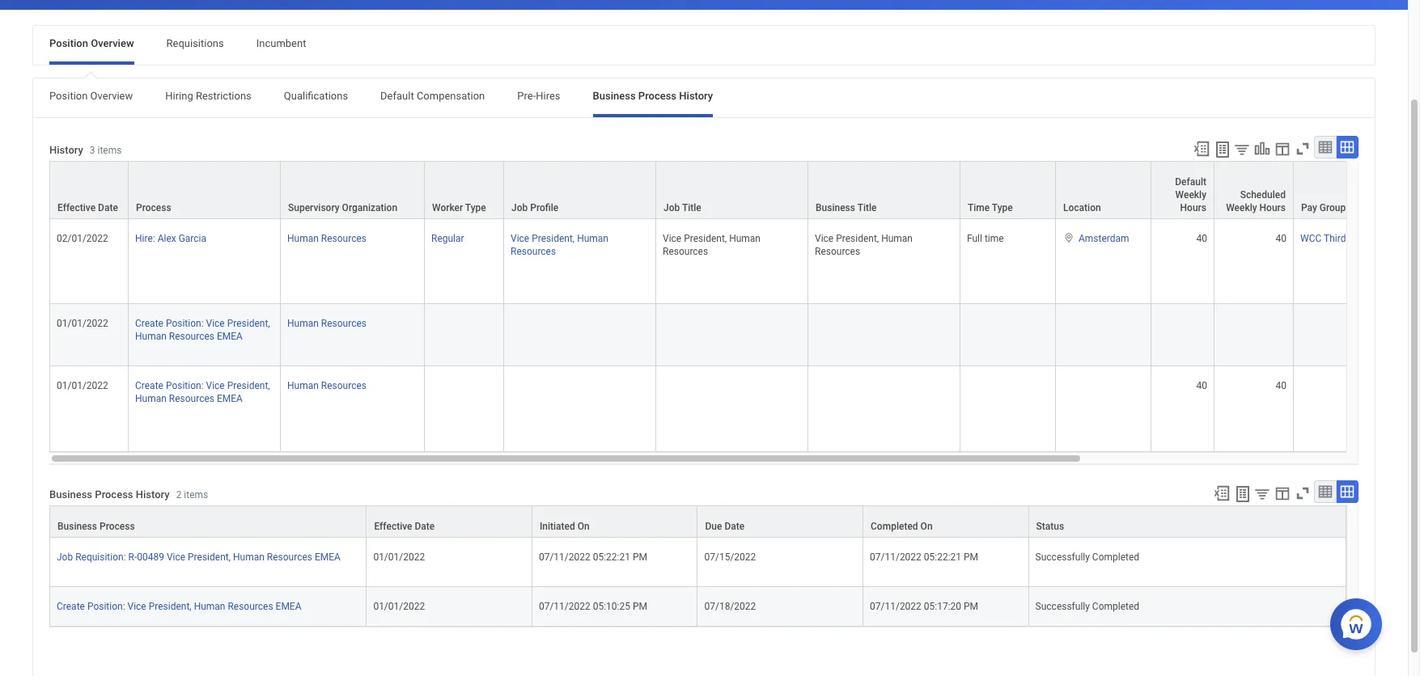 Task type: locate. For each thing, give the bounding box(es) containing it.
row containing default weekly hours
[[49, 161, 1421, 220]]

1 vertical spatial fullscreen image
[[1294, 485, 1312, 502]]

export to worksheets image right export to excel icon
[[1213, 140, 1233, 159]]

0 horizontal spatial date
[[98, 202, 118, 214]]

cell
[[425, 304, 504, 367], [504, 304, 656, 367], [656, 304, 809, 367], [809, 304, 961, 367], [961, 304, 1056, 367], [1056, 304, 1152, 367], [1152, 304, 1215, 367], [1215, 304, 1294, 367], [1294, 304, 1421, 367], [425, 367, 504, 452], [504, 367, 656, 452], [656, 367, 809, 452], [809, 367, 961, 452], [961, 367, 1056, 452], [1056, 367, 1152, 452], [1294, 367, 1421, 452]]

history
[[679, 90, 713, 102], [49, 144, 83, 156], [136, 489, 170, 501]]

0 horizontal spatial history
[[49, 144, 83, 156]]

3
[[90, 145, 95, 156]]

scheduled weekly hours column header
[[1215, 161, 1294, 220]]

0 vertical spatial effective
[[57, 202, 96, 214]]

2 vice president, human resources from the left
[[663, 233, 763, 257]]

2 human resources from the top
[[287, 318, 367, 330]]

0 vertical spatial create
[[135, 318, 163, 330]]

1 vertical spatial table image
[[1318, 484, 1334, 500]]

07/11/2022 05:22:21 pm down initiated on popup button
[[539, 552, 648, 563]]

2 type from the left
[[992, 202, 1013, 214]]

00489
[[137, 552, 164, 563]]

create position: vice president, human resources emea
[[135, 318, 270, 343], [135, 381, 270, 405], [57, 601, 302, 613]]

worker type button
[[425, 162, 503, 218]]

hours for scheduled weekly hours
[[1260, 202, 1286, 214]]

0 horizontal spatial vice president, human resources
[[511, 233, 609, 257]]

0 horizontal spatial effective date button
[[50, 162, 128, 218]]

incumbent
[[256, 37, 306, 49]]

2 horizontal spatial job
[[664, 202, 680, 214]]

1 horizontal spatial effective date
[[374, 521, 435, 532]]

title for business title
[[858, 202, 877, 214]]

items
[[98, 145, 122, 156], [184, 490, 208, 501]]

1 successfully completed from the top
[[1036, 552, 1140, 563]]

location
[[1064, 202, 1101, 214]]

default left compensation on the top of page
[[381, 90, 414, 102]]

click to view/edit grid preferences image right export to excel image
[[1274, 485, 1292, 502]]

row
[[49, 161, 1421, 220], [49, 219, 1421, 304], [49, 304, 1421, 367], [49, 367, 1421, 452], [49, 506, 1347, 538], [49, 538, 1347, 588], [49, 588, 1347, 627]]

0 horizontal spatial items
[[98, 145, 122, 156]]

1 07/11/2022 05:22:21 pm from the left
[[539, 552, 648, 563]]

business process history 2 items
[[49, 489, 208, 501]]

2
[[176, 490, 182, 501]]

1 vertical spatial overview
[[90, 90, 133, 102]]

expand table image
[[1340, 139, 1356, 155], [1340, 484, 1356, 500]]

07/11/2022 down completed on
[[870, 552, 922, 563]]

process
[[639, 90, 677, 102], [136, 202, 171, 214], [95, 489, 133, 501], [100, 521, 135, 532]]

hours down export to excel icon
[[1181, 202, 1207, 214]]

human resources link
[[287, 230, 367, 244], [287, 315, 367, 330], [287, 377, 367, 392]]

2 horizontal spatial date
[[725, 521, 745, 532]]

2 row from the top
[[49, 219, 1421, 304]]

items right 3
[[98, 145, 122, 156]]

pay
[[1302, 202, 1318, 214]]

resources
[[321, 233, 367, 244], [511, 246, 556, 257], [663, 246, 708, 257], [815, 246, 861, 257], [321, 318, 367, 330], [169, 331, 214, 343], [321, 381, 367, 392], [169, 394, 214, 405], [267, 552, 312, 563], [228, 601, 273, 613]]

job inside job profile popup button
[[512, 202, 528, 214]]

3 row from the top
[[49, 304, 1421, 367]]

click to view/edit grid preferences image
[[1274, 140, 1292, 158], [1274, 485, 1292, 502]]

1 horizontal spatial 07/11/2022 05:22:21 pm
[[870, 552, 979, 563]]

1 horizontal spatial effective date button
[[367, 507, 532, 537]]

items right 2
[[184, 490, 208, 501]]

select to filter grid data image for items
[[1234, 141, 1251, 158]]

job requisition: r-00489 vice president, human resources emea
[[57, 552, 341, 563]]

1 on from the left
[[578, 521, 590, 532]]

2 05:22:21 from the left
[[924, 552, 962, 563]]

initiated on
[[540, 521, 590, 532]]

1 vertical spatial expand table image
[[1340, 484, 1356, 500]]

successfully completed for 07/11/2022 05:17:20 pm
[[1036, 601, 1140, 613]]

full time element
[[967, 230, 1004, 244]]

business title column header
[[809, 161, 961, 220]]

process for business process history
[[639, 90, 677, 102]]

1 successfully from the top
[[1036, 552, 1090, 563]]

president,
[[532, 233, 575, 244], [684, 233, 727, 244], [836, 233, 879, 244], [227, 318, 270, 330], [227, 381, 270, 392], [188, 552, 231, 563], [149, 601, 192, 613]]

human resources
[[287, 233, 367, 244], [287, 318, 367, 330], [287, 381, 367, 392]]

history inside tab list
[[679, 90, 713, 102]]

1 horizontal spatial effective
[[374, 521, 412, 532]]

2 horizontal spatial vice president, human resources
[[815, 233, 915, 257]]

default inside tab list
[[381, 90, 414, 102]]

0 vertical spatial history
[[679, 90, 713, 102]]

0 vertical spatial effective date button
[[50, 162, 128, 218]]

0 vertical spatial successfully completed
[[1036, 552, 1140, 563]]

resources inside job requisition: r-00489 vice president, human resources emea link
[[267, 552, 312, 563]]

1 horizontal spatial job
[[512, 202, 528, 214]]

1 horizontal spatial type
[[992, 202, 1013, 214]]

1 horizontal spatial default
[[1176, 176, 1207, 188]]

job profile
[[512, 202, 559, 214]]

vice
[[511, 233, 530, 244], [663, 233, 682, 244], [815, 233, 834, 244], [206, 318, 225, 330], [206, 381, 225, 392], [167, 552, 185, 563], [127, 601, 146, 613]]

successfully for 07/11/2022 05:17:20 pm
[[1036, 601, 1090, 613]]

completed on
[[871, 521, 933, 532]]

0 horizontal spatial job
[[57, 552, 73, 563]]

2 vertical spatial human resources
[[287, 381, 367, 392]]

title
[[682, 202, 702, 214], [858, 202, 877, 214]]

1 horizontal spatial select to filter grid data image
[[1254, 485, 1272, 502]]

2 successfully completed from the top
[[1036, 601, 1140, 613]]

title inside business title popup button
[[858, 202, 877, 214]]

0 vertical spatial select to filter grid data image
[[1234, 141, 1251, 158]]

0 horizontal spatial export to worksheets image
[[1213, 140, 1233, 159]]

1 human resources from the top
[[287, 233, 367, 244]]

01/01/2022
[[57, 318, 108, 330], [57, 381, 108, 392], [373, 552, 425, 563], [373, 601, 425, 613]]

0 horizontal spatial 05:22:21
[[593, 552, 631, 563]]

title inside job title popup button
[[682, 202, 702, 214]]

type right worker
[[465, 202, 486, 214]]

weekly inside scheduled weekly hours
[[1226, 202, 1258, 214]]

weekly down scheduled at the top of the page
[[1226, 202, 1258, 214]]

40
[[1197, 233, 1208, 244], [1276, 233, 1287, 244], [1197, 381, 1208, 392], [1276, 381, 1287, 392]]

human resources for human resources link related to row containing 02/01/2022
[[287, 233, 367, 244]]

job for job title
[[664, 202, 680, 214]]

position
[[49, 37, 88, 49], [49, 90, 88, 102]]

pm down initiated on popup button
[[633, 552, 648, 563]]

2 successfully from the top
[[1036, 601, 1090, 613]]

1 vertical spatial position
[[49, 90, 88, 102]]

requisitions
[[166, 37, 224, 49]]

2 position overview from the top
[[49, 90, 133, 102]]

job inside job requisition: r-00489 vice president, human resources emea link
[[57, 552, 73, 563]]

1 vertical spatial effective date
[[374, 521, 435, 532]]

05:22:21 down initiated on popup button
[[593, 552, 631, 563]]

regular
[[431, 233, 464, 244]]

select to filter grid data image right export to excel image
[[1254, 485, 1272, 502]]

process inside column header
[[136, 202, 171, 214]]

1 vertical spatial create
[[135, 381, 163, 392]]

full
[[967, 233, 983, 244]]

vice president, human resources down profile
[[511, 233, 609, 257]]

overview
[[91, 37, 134, 49], [90, 90, 133, 102]]

fullscreen image
[[1294, 140, 1312, 158], [1294, 485, 1312, 502]]

effective for bottom effective date popup button
[[374, 521, 412, 532]]

2 07/11/2022 05:22:21 pm from the left
[[870, 552, 979, 563]]

2 vertical spatial human resources link
[[287, 377, 367, 392]]

1 vertical spatial default
[[1176, 176, 1207, 188]]

1 vertical spatial select to filter grid data image
[[1254, 485, 1272, 502]]

0 vertical spatial human resources
[[287, 233, 367, 244]]

2 table image from the top
[[1318, 484, 1334, 500]]

1 vertical spatial weekly
[[1226, 202, 1258, 214]]

human resources link for fifth row from the bottom of the page
[[287, 315, 367, 330]]

overview for requisitions
[[91, 37, 134, 49]]

1 row from the top
[[49, 161, 1421, 220]]

07/11/2022 05:22:21 pm down completed on
[[870, 552, 979, 563]]

worker type
[[432, 202, 486, 214]]

hiring restrictions
[[165, 90, 252, 102]]

1 hours from the left
[[1181, 202, 1207, 214]]

pre-
[[517, 90, 536, 102]]

0 vertical spatial position:
[[166, 318, 204, 330]]

worker type column header
[[425, 161, 504, 220]]

1 vertical spatial toolbar
[[1206, 481, 1359, 506]]

default down export to excel icon
[[1176, 176, 1207, 188]]

default inside "popup button"
[[1176, 176, 1207, 188]]

completed
[[871, 521, 918, 532], [1093, 552, 1140, 563], [1093, 601, 1140, 613]]

1 vertical spatial effective
[[374, 521, 412, 532]]

0 vertical spatial human resources link
[[287, 230, 367, 244]]

business inside tab list
[[593, 90, 636, 102]]

1 vertical spatial successfully
[[1036, 601, 1090, 613]]

07/11/2022 left 05:10:25
[[539, 601, 591, 613]]

0 vertical spatial items
[[98, 145, 122, 156]]

successfully
[[1036, 552, 1090, 563], [1036, 601, 1090, 613]]

2 on from the left
[[921, 521, 933, 532]]

1 vertical spatial history
[[49, 144, 83, 156]]

export to worksheets image for history
[[1234, 485, 1253, 504]]

export to worksheets image
[[1213, 140, 1233, 159], [1234, 485, 1253, 504]]

pm right 05:17:20
[[964, 601, 979, 613]]

7 row from the top
[[49, 588, 1347, 627]]

business inside popup button
[[57, 521, 97, 532]]

0 vertical spatial completed
[[871, 521, 918, 532]]

due date button
[[698, 507, 863, 537]]

job title
[[664, 202, 702, 214]]

2 human resources link from the top
[[287, 315, 367, 330]]

1 vertical spatial click to view/edit grid preferences image
[[1274, 485, 1292, 502]]

0 horizontal spatial effective
[[57, 202, 96, 214]]

supervisory organization button
[[281, 162, 424, 218]]

successfully completed
[[1036, 552, 1140, 563], [1036, 601, 1140, 613]]

6 row from the top
[[49, 538, 1347, 588]]

hours for default weekly hours
[[1181, 202, 1207, 214]]

1 table image from the top
[[1318, 139, 1334, 155]]

0 horizontal spatial type
[[465, 202, 486, 214]]

qualifications
[[284, 90, 348, 102]]

status button
[[1029, 507, 1346, 537]]

0 vertical spatial effective date
[[57, 202, 118, 214]]

0 horizontal spatial select to filter grid data image
[[1234, 141, 1251, 158]]

effective date button
[[50, 162, 128, 218], [367, 507, 532, 537]]

07/11/2022 05:10:25 pm
[[539, 601, 648, 613]]

worker
[[432, 202, 463, 214]]

business
[[593, 90, 636, 102], [816, 202, 856, 214], [49, 489, 92, 501], [57, 521, 97, 532]]

netherlan
[[1379, 233, 1421, 244]]

select to filter grid data image for history
[[1254, 485, 1272, 502]]

export to excel image
[[1193, 140, 1211, 158]]

third
[[1324, 233, 1346, 244]]

supervisory
[[288, 202, 340, 214]]

date
[[98, 202, 118, 214], [415, 521, 435, 532], [725, 521, 745, 532]]

default compensation
[[381, 90, 485, 102]]

row containing business process
[[49, 506, 1347, 538]]

1 position from the top
[[49, 37, 88, 49]]

1 vertical spatial human resources
[[287, 318, 367, 330]]

0 vertical spatial expand table image
[[1340, 139, 1356, 155]]

pm
[[633, 552, 648, 563], [964, 552, 979, 563], [633, 601, 648, 613], [964, 601, 979, 613]]

process inside tab list
[[639, 90, 677, 102]]

select to filter grid data image
[[1234, 141, 1251, 158], [1254, 485, 1272, 502]]

position overview
[[49, 37, 134, 49], [49, 90, 133, 102]]

hiring
[[165, 90, 193, 102]]

0 vertical spatial export to worksheets image
[[1213, 140, 1233, 159]]

date inside popup button
[[725, 521, 745, 532]]

0 horizontal spatial weekly
[[1176, 189, 1207, 201]]

1 vertical spatial human resources link
[[287, 315, 367, 330]]

1 horizontal spatial export to worksheets image
[[1234, 485, 1253, 504]]

create position: vice president, human resources emea for 4th row from the bottom of the page human resources link
[[135, 381, 270, 405]]

table image
[[1318, 139, 1334, 155], [1318, 484, 1334, 500]]

click to view/edit grid preferences image right expand/collapse chart icon
[[1274, 140, 1292, 158]]

1 vertical spatial successfully completed
[[1036, 601, 1140, 613]]

0 horizontal spatial hours
[[1181, 202, 1207, 214]]

weekly down export to excel icon
[[1176, 189, 1207, 201]]

1 horizontal spatial items
[[184, 490, 208, 501]]

0 vertical spatial table image
[[1318, 139, 1334, 155]]

1 vertical spatial create position: vice president, human resources emea link
[[135, 377, 270, 405]]

default weekly hours
[[1176, 176, 1207, 214]]

0 horizontal spatial effective date
[[57, 202, 118, 214]]

07/11/2022 left 05:17:20
[[870, 601, 922, 613]]

0 vertical spatial position
[[49, 37, 88, 49]]

history 3 items
[[49, 144, 122, 156]]

wcc
[[1301, 233, 1322, 244]]

job inside job title popup button
[[664, 202, 680, 214]]

successfully for 07/11/2022 05:22:21 pm
[[1036, 552, 1090, 563]]

emea
[[217, 331, 243, 343], [217, 394, 243, 405], [315, 552, 341, 563], [276, 601, 302, 613]]

2 position from the top
[[49, 90, 88, 102]]

1 title from the left
[[682, 202, 702, 214]]

1 vertical spatial create position: vice president, human resources emea
[[135, 381, 270, 405]]

toolbar
[[1186, 136, 1359, 161], [1206, 481, 1359, 506]]

human resources link for 4th row from the bottom of the page
[[287, 377, 367, 392]]

0 vertical spatial toolbar
[[1186, 136, 1359, 161]]

0 horizontal spatial title
[[682, 202, 702, 214]]

1 horizontal spatial 05:22:21
[[924, 552, 962, 563]]

time
[[985, 233, 1004, 244]]

0 vertical spatial successfully
[[1036, 552, 1090, 563]]

human resources link for row containing 02/01/2022
[[287, 230, 367, 244]]

tab list
[[33, 26, 1375, 65], [33, 78, 1375, 117]]

time
[[968, 202, 990, 214]]

1 human resources link from the top
[[287, 230, 367, 244]]

1 vertical spatial position overview
[[49, 90, 133, 102]]

hours
[[1181, 202, 1207, 214], [1260, 202, 1286, 214]]

type right time
[[992, 202, 1013, 214]]

0 vertical spatial create position: vice president, human resources emea
[[135, 318, 270, 343]]

07/11/2022
[[539, 552, 591, 563], [870, 552, 922, 563], [539, 601, 591, 613], [870, 601, 922, 613]]

1 horizontal spatial on
[[921, 521, 933, 532]]

process for business process history 2 items
[[95, 489, 133, 501]]

business inside popup button
[[816, 202, 856, 214]]

business process button
[[50, 507, 366, 537]]

1 position overview from the top
[[49, 37, 134, 49]]

2 vertical spatial history
[[136, 489, 170, 501]]

weekly for default
[[1176, 189, 1207, 201]]

history for business process history
[[679, 90, 713, 102]]

0 horizontal spatial on
[[578, 521, 590, 532]]

0 vertical spatial weekly
[[1176, 189, 1207, 201]]

07/15/2022
[[705, 552, 756, 563]]

hours down scheduled at the top of the page
[[1260, 202, 1286, 214]]

1 horizontal spatial weekly
[[1226, 202, 1258, 214]]

hours inside the default weekly hours
[[1181, 202, 1207, 214]]

1 fullscreen image from the top
[[1294, 140, 1312, 158]]

table image for 2nd expand table 'image' from the bottom of the page
[[1318, 139, 1334, 155]]

-
[[1374, 233, 1377, 244]]

1 05:22:21 from the left
[[593, 552, 631, 563]]

1 vertical spatial export to worksheets image
[[1234, 485, 1253, 504]]

2 vertical spatial completed
[[1093, 601, 1140, 613]]

create position: vice president, human resources emea for human resources link related to fifth row from the bottom of the page
[[135, 318, 270, 343]]

2 tab list from the top
[[33, 78, 1375, 117]]

2 click to view/edit grid preferences image from the top
[[1274, 485, 1292, 502]]

0 vertical spatial position overview
[[49, 37, 134, 49]]

position:
[[166, 318, 204, 330], [166, 381, 204, 392], [87, 601, 125, 613]]

2 vertical spatial create
[[57, 601, 85, 613]]

export to excel image
[[1213, 485, 1231, 502]]

1 vertical spatial tab list
[[33, 78, 1375, 117]]

0 vertical spatial click to view/edit grid preferences image
[[1274, 140, 1292, 158]]

0 vertical spatial default
[[381, 90, 414, 102]]

effective
[[57, 202, 96, 214], [374, 521, 412, 532]]

05:22:21 down completed on popup button
[[924, 552, 962, 563]]

1 type from the left
[[465, 202, 486, 214]]

5 row from the top
[[49, 506, 1347, 538]]

1 vertical spatial completed
[[1093, 552, 1140, 563]]

1 vice president, human resources from the left
[[511, 233, 609, 257]]

2 title from the left
[[858, 202, 877, 214]]

2 horizontal spatial history
[[679, 90, 713, 102]]

effective date
[[57, 202, 118, 214], [374, 521, 435, 532]]

create
[[135, 318, 163, 330], [135, 381, 163, 392], [57, 601, 85, 613]]

0 vertical spatial overview
[[91, 37, 134, 49]]

effective inside effective date column header
[[57, 202, 96, 214]]

3 human resources link from the top
[[287, 377, 367, 392]]

effective date column header
[[49, 161, 129, 220]]

1 horizontal spatial history
[[136, 489, 170, 501]]

3 human resources from the top
[[287, 381, 367, 392]]

0 vertical spatial fullscreen image
[[1294, 140, 1312, 158]]

weekly for scheduled
[[1226, 202, 1258, 214]]

vice president, human resources down the job title
[[663, 233, 763, 257]]

1 horizontal spatial vice president, human resources
[[663, 233, 763, 257]]

1 horizontal spatial hours
[[1260, 202, 1286, 214]]

amsterdam link
[[1079, 230, 1130, 244]]

0 horizontal spatial default
[[381, 90, 414, 102]]

1 vertical spatial items
[[184, 490, 208, 501]]

on right the initiated
[[578, 521, 590, 532]]

on for completed on
[[921, 521, 933, 532]]

export to worksheets image right export to excel image
[[1234, 485, 1253, 504]]

on up the 07/11/2022 05:17:20 pm
[[921, 521, 933, 532]]

vice president, human resources down business title
[[815, 233, 915, 257]]

select to filter grid data image left expand/collapse chart icon
[[1234, 141, 1251, 158]]

0 vertical spatial tab list
[[33, 26, 1375, 65]]

weekly
[[1176, 189, 1207, 201], [1226, 202, 1258, 214]]

2 hours from the left
[[1260, 202, 1286, 214]]

hours inside scheduled weekly hours
[[1260, 202, 1286, 214]]

job
[[512, 202, 528, 214], [664, 202, 680, 214], [57, 552, 73, 563]]

1 horizontal spatial title
[[858, 202, 877, 214]]

weekly inside the default weekly hours
[[1176, 189, 1207, 201]]

0 horizontal spatial 07/11/2022 05:22:21 pm
[[539, 552, 648, 563]]



Task type: vqa. For each thing, say whether or not it's contained in the screenshot.
Create corresponding to 4th row from the bottom of the page
yes



Task type: describe. For each thing, give the bounding box(es) containing it.
pay group
[[1302, 202, 1346, 214]]

business title button
[[809, 162, 960, 218]]

effective date inside column header
[[57, 202, 118, 214]]

vice president, human resources link
[[511, 230, 609, 257]]

alex
[[158, 233, 176, 244]]

02/01/2022
[[57, 233, 108, 244]]

business title
[[816, 202, 877, 214]]

business for business process history
[[593, 90, 636, 102]]

hire: alex garcia link
[[135, 230, 206, 244]]

wcc third party - netherlan link
[[1301, 230, 1421, 244]]

type for time type
[[992, 202, 1013, 214]]

human resources for 4th row from the bottom of the page human resources link
[[287, 381, 367, 392]]

pre-hires
[[517, 90, 561, 102]]

party
[[1349, 233, 1372, 244]]

table image for first expand table 'image' from the bottom of the page
[[1318, 484, 1334, 500]]

hire:
[[135, 233, 155, 244]]

2 vertical spatial create position: vice president, human resources emea
[[57, 601, 302, 613]]

05:17:20
[[924, 601, 962, 613]]

completed for 07/11/2022 05:17:20 pm
[[1093, 601, 1140, 613]]

toolbar for history
[[1206, 481, 1359, 506]]

default weekly hours button
[[1152, 162, 1214, 218]]

expand/collapse chart image
[[1254, 140, 1272, 158]]

business process history
[[593, 90, 713, 102]]

wcc third party - netherlan
[[1301, 233, 1421, 244]]

effective for effective date popup button within the column header
[[57, 202, 96, 214]]

overview for hiring restrictions
[[90, 90, 133, 102]]

1 horizontal spatial date
[[415, 521, 435, 532]]

title for job title
[[682, 202, 702, 214]]

supervisory organization
[[288, 202, 398, 214]]

05:10:25
[[593, 601, 631, 613]]

2 vertical spatial create position: vice president, human resources emea link
[[57, 598, 302, 613]]

due date
[[705, 521, 745, 532]]

supervisory organization column header
[[281, 161, 425, 220]]

on for initiated on
[[578, 521, 590, 532]]

07/11/2022 05:17:20 pm
[[870, 601, 979, 613]]

pay group button
[[1294, 162, 1421, 218]]

garcia
[[179, 233, 206, 244]]

requisition:
[[75, 552, 126, 563]]

pm right 05:10:25
[[633, 601, 648, 613]]

4 row from the top
[[49, 367, 1421, 452]]

07/18/2022
[[705, 601, 756, 613]]

1 click to view/edit grid preferences image from the top
[[1274, 140, 1292, 158]]

hire: alex garcia
[[135, 233, 206, 244]]

human resources for human resources link related to fifth row from the bottom of the page
[[287, 318, 367, 330]]

initiated on button
[[533, 507, 697, 537]]

location column header
[[1056, 161, 1152, 220]]

1 tab list from the top
[[33, 26, 1375, 65]]

position overview for hiring restrictions
[[49, 90, 133, 102]]

successfully completed for 07/11/2022 05:22:21 pm
[[1036, 552, 1140, 563]]

position for requisitions
[[49, 37, 88, 49]]

process for business process
[[100, 521, 135, 532]]

restrictions
[[196, 90, 252, 102]]

row containing job requisition: r-00489 vice president, human resources emea
[[49, 538, 1347, 588]]

job requisition: r-00489 vice president, human resources emea link
[[57, 549, 341, 563]]

due
[[705, 521, 722, 532]]

status
[[1037, 521, 1065, 532]]

job for job profile
[[512, 202, 528, 214]]

job profile button
[[504, 162, 656, 218]]

r-
[[128, 552, 137, 563]]

profile
[[530, 202, 559, 214]]

time type
[[968, 202, 1013, 214]]

job title column header
[[656, 161, 809, 220]]

amsterdam
[[1079, 233, 1130, 244]]

initiated
[[540, 521, 575, 532]]

completed on button
[[864, 507, 1029, 537]]

full time
[[967, 233, 1004, 244]]

default weekly hours column header
[[1152, 161, 1215, 220]]

scheduled weekly hours button
[[1215, 162, 1294, 218]]

time type column header
[[961, 161, 1056, 220]]

group
[[1320, 202, 1346, 214]]

date inside column header
[[98, 202, 118, 214]]

2 vertical spatial position:
[[87, 601, 125, 613]]

default for default compensation
[[381, 90, 414, 102]]

effective date button inside column header
[[50, 162, 128, 218]]

organization
[[342, 202, 398, 214]]

type for worker type
[[465, 202, 486, 214]]

business for business process
[[57, 521, 97, 532]]

3 vice president, human resources from the left
[[815, 233, 915, 257]]

position overview for requisitions
[[49, 37, 134, 49]]

scheduled weekly hours
[[1226, 189, 1286, 214]]

export to worksheets image for items
[[1213, 140, 1233, 159]]

job profile column header
[[504, 161, 656, 220]]

job title button
[[656, 162, 808, 218]]

process column header
[[129, 161, 281, 220]]

create position: vice president, human resources emea link for 4th row from the bottom of the page human resources link
[[135, 377, 270, 405]]

create position: vice president, human resources emea link for human resources link related to fifth row from the bottom of the page
[[135, 315, 270, 343]]

location image
[[1063, 232, 1076, 243]]

regular link
[[431, 230, 464, 244]]

process button
[[129, 162, 280, 218]]

completed for 07/11/2022 05:22:21 pm
[[1093, 552, 1140, 563]]

07/11/2022 down initiated on
[[539, 552, 591, 563]]

1 expand table image from the top
[[1340, 139, 1356, 155]]

business process
[[57, 521, 135, 532]]

row containing 02/01/2022
[[49, 219, 1421, 304]]

position for hiring restrictions
[[49, 90, 88, 102]]

time type button
[[961, 162, 1056, 218]]

scheduled
[[1241, 189, 1286, 201]]

toolbar for items
[[1186, 136, 1359, 161]]

resources inside vice president, human resources link
[[511, 246, 556, 257]]

location button
[[1056, 162, 1151, 218]]

pm down completed on popup button
[[964, 552, 979, 563]]

2 expand table image from the top
[[1340, 484, 1356, 500]]

history for business process history 2 items
[[136, 489, 170, 501]]

1 vertical spatial effective date button
[[367, 507, 532, 537]]

items inside business process history 2 items
[[184, 490, 208, 501]]

job for job requisition: r-00489 vice president, human resources emea
[[57, 552, 73, 563]]

compensation
[[417, 90, 485, 102]]

items inside the history 3 items
[[98, 145, 122, 156]]

1 vertical spatial position:
[[166, 381, 204, 392]]

completed inside popup button
[[871, 521, 918, 532]]

hires
[[536, 90, 561, 102]]

default for default weekly hours
[[1176, 176, 1207, 188]]

row containing create position: vice president, human resources emea
[[49, 588, 1347, 627]]

2 fullscreen image from the top
[[1294, 485, 1312, 502]]

business for business title
[[816, 202, 856, 214]]



